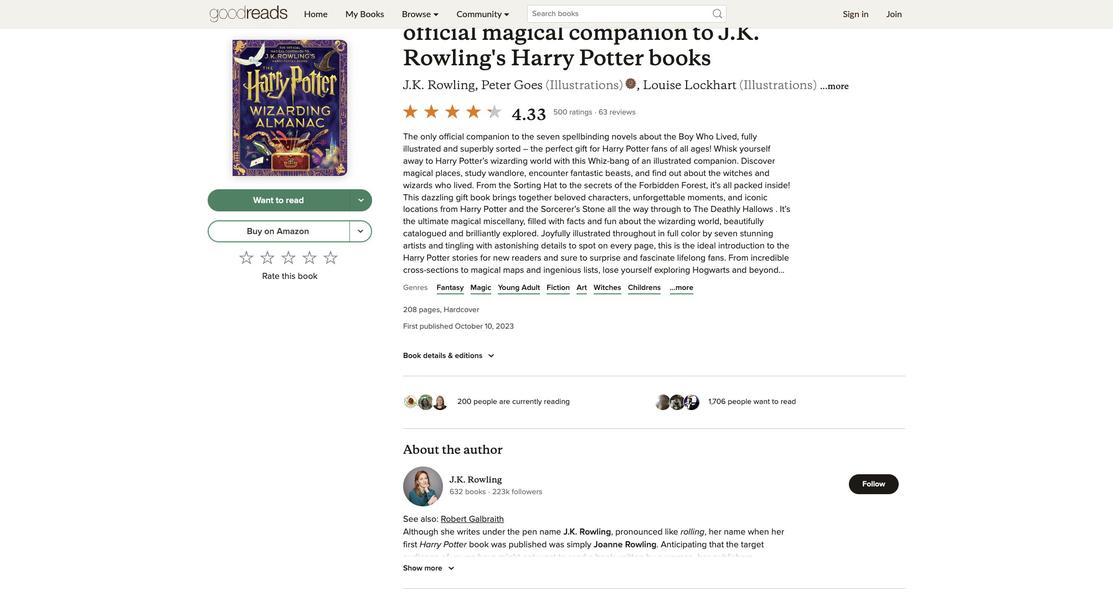 Task type: locate. For each thing, give the bounding box(es) containing it.
0 vertical spatial ...more button
[[820, 79, 849, 94]]

2 was from the left
[[549, 540, 564, 549]]

0 horizontal spatial want
[[537, 553, 556, 562]]

j.k. rowling ,
[[403, 78, 481, 92]]

illustrated down "only"
[[403, 144, 441, 153]]

by inside . anticipating that the target audience of young boys might not want to read a book written by a woman, her publishers demanded that she use two initials, rather than her full name. as she had no middle name, she chose
[[646, 553, 656, 562]]

a left woman,
[[658, 553, 663, 562]]

writes
[[457, 528, 480, 537]]

j.k. up , louise lockhart ( illustrations )
[[718, 19, 760, 46]]

details inside the only official companion to the seven spellbinding novels about the boy who lived, fully illustrated and superbly sorted – the perfect gift for harry potter fans of all ages! whisk yourself away to harry potter's wizarding world with this whiz-bang of an illustrated companion. discover magical places, study wandlore, encounter fantastic beasts, and find out about the witches and wizards who lived. from the sorting hat to the secrets of the forbidden forest, it's all packed inside! this dazzling gift book brings together beloved characters, unforgettable moments, and iconic locations from harry potter and the sorcerer's stone all the way through to the deathly hallows . it's the ultimate magical miscellany, filled with facts and fun about the wizarding world, beautifully catalogued and brilliantly explored. joyfully illustrated throughout in full color by seven stunning artists and tingling with astonishing details to spot on every page, this is the ideal introduction to the harry potter stories for new readers and sure to surprise and fascinate lifelong fans. from incredible cross-sections to magical maps and ingenious lists, lose yourself exploring hogwarts and beyond…
[[541, 242, 567, 250]]

2 ▾ from the left
[[504, 8, 509, 19]]

her right "rolling"
[[709, 528, 722, 537]]

, inside see also: robert galbraith although she writes under the pen name j.k. rowling , pronounced like rolling
[[611, 528, 613, 537]]

miscellany,
[[483, 217, 525, 226]]

1 vertical spatial j.k. rowling link
[[450, 475, 542, 486]]

author
[[463, 442, 503, 457]]

from
[[476, 181, 496, 190], [728, 254, 748, 263]]

and down the discover
[[755, 169, 769, 178]]

1 horizontal spatial gift
[[575, 144, 587, 153]]

she right name,
[[754, 566, 768, 575]]

harry up rowling's
[[450, 0, 513, 20]]

seven up the perfect
[[537, 132, 560, 141]]

the up brings
[[499, 181, 511, 190]]

rowling
[[427, 78, 475, 92], [467, 475, 502, 485], [580, 528, 611, 537], [625, 540, 656, 549]]

1 horizontal spatial full
[[667, 229, 679, 238]]

1 vertical spatial with
[[549, 217, 565, 226]]

about up the 'throughout'
[[619, 217, 641, 226]]

rate 2 out of 5 image
[[260, 250, 274, 265]]

people for 200
[[473, 398, 497, 406]]

about up the fans
[[639, 132, 662, 141]]

harry up bang
[[602, 144, 624, 153]]

0 horizontal spatial all
[[607, 205, 616, 214]]

&
[[448, 352, 453, 360]]

use
[[481, 566, 495, 575]]

harry potter book was published was simply joanne rowling
[[420, 540, 656, 549]]

ratings
[[569, 109, 592, 116]]

full left name.
[[602, 566, 613, 575]]

0 vertical spatial that
[[709, 540, 724, 549]]

she down young
[[464, 566, 478, 575]]

gift
[[575, 144, 587, 153], [456, 193, 468, 202]]

j.k. rowling link for ,
[[403, 78, 475, 93]]

sure
[[561, 254, 578, 263]]

1 horizontal spatial published
[[509, 540, 547, 549]]

0 vertical spatial books
[[649, 44, 711, 71]]

and
[[443, 144, 458, 153], [635, 169, 650, 178], [755, 169, 769, 178], [728, 193, 742, 202], [509, 205, 524, 214], [587, 217, 602, 226], [449, 229, 463, 238], [428, 242, 443, 250], [544, 254, 558, 263], [623, 254, 638, 263], [526, 266, 541, 275], [732, 266, 747, 275]]

yourself up the discover
[[739, 144, 770, 153]]

and down 'an'
[[635, 169, 650, 178]]

book inside the only official companion to the seven spellbinding novels about the boy who lived, fully illustrated and superbly sorted – the perfect gift for harry potter fans of all ages! whisk yourself away to harry potter's wizarding world with this whiz-bang of an illustrated companion. discover magical places, study wandlore, encounter fantastic beasts, and find out about the witches and wizards who lived. from the sorting hat to the secrets of the forbidden forest, it's all packed inside! this dazzling gift book brings together beloved characters, unforgettable moments, and iconic locations from harry potter and the sorcerer's stone all the way through to the deathly hallows . it's the ultimate magical miscellany, filled with facts and fun about the wizarding world, beautifully catalogued and brilliantly explored. joyfully illustrated throughout in full color by seven stunning artists and tingling with astonishing details to spot on every page, this is the ideal introduction to the harry potter stories for new readers and sure to surprise and fascinate lifelong fans. from incredible cross-sections to magical maps and ingenious lists, lose yourself exploring hogwarts and beyond…
[[470, 193, 490, 202]]

...more button inside top genres for this book element
[[670, 282, 693, 293]]

gift down spellbinding
[[575, 144, 587, 153]]

2 people from the left
[[728, 398, 752, 406]]

2 a from the left
[[658, 553, 663, 562]]

name up harry potter book was published was simply joanne rowling
[[539, 528, 561, 537]]

2 illustrations from the left
[[744, 78, 813, 92]]

also:
[[421, 515, 438, 524]]

encounter
[[529, 169, 568, 178]]

0 horizontal spatial illustrated
[[403, 144, 441, 153]]

0 horizontal spatial ...more button
[[670, 282, 693, 293]]

woman,
[[665, 553, 695, 562]]

rate 3 out of 5 image
[[281, 250, 295, 265]]

gift down lived.
[[456, 193, 468, 202]]

this right rate
[[282, 272, 296, 281]]

1 ▾ from the left
[[433, 8, 439, 19]]

wizarding
[[490, 157, 528, 165], [658, 217, 696, 226]]

1 vertical spatial ...more button
[[670, 282, 693, 293]]

fantasy
[[437, 284, 464, 292]]

and down catalogued at top left
[[428, 242, 443, 250]]

0 horizontal spatial gift
[[456, 193, 468, 202]]

1 horizontal spatial was
[[549, 540, 564, 549]]

1 horizontal spatial for
[[590, 144, 600, 153]]

companion up superbly
[[466, 132, 510, 141]]

she down robert
[[441, 528, 455, 537]]

read
[[286, 196, 304, 205], [781, 398, 796, 406], [568, 553, 586, 562]]

forbidden
[[639, 181, 679, 190]]

was down under
[[491, 540, 506, 549]]

that up publishers
[[709, 540, 724, 549]]

the only official companion to the seven spellbinding novels about the boy who lived, fully illustrated and superbly sorted – the perfect gift for harry potter fans of all ages! whisk yourself away to harry potter's wizarding world with this whiz-bang of an illustrated companion. discover magical places, study wandlore, encounter fantastic beasts, and find out about the witches and wizards who lived. from the sorting hat to the secrets of the forbidden forest, it's all packed inside! this dazzling gift book brings together beloved characters, unforgettable moments, and iconic locations from harry potter and the sorcerer's stone all the way through to the deathly hallows . it's the ultimate magical miscellany, filled with facts and fun about the wizarding world, beautifully catalogued and brilliantly explored. joyfully illustrated throughout in full color by seven stunning artists and tingling with astonishing details to spot on every page, this is the ideal introduction to the harry potter stories for new readers and sure to surprise and fascinate lifelong fans. from incredible cross-sections to magical maps and ingenious lists, lose yourself exploring hogwarts and beyond…
[[403, 132, 790, 275]]

magic link
[[470, 282, 491, 294]]

magical inside the harry potter wizarding almanac: the official magical companion to j.k. rowling's harry potter books
[[482, 19, 564, 46]]

▾ right browse
[[433, 8, 439, 19]]

catalogued
[[403, 229, 447, 238]]

( right goes
[[545, 78, 550, 92]]

1 horizontal spatial all
[[680, 144, 688, 153]]

None search field
[[518, 5, 735, 23]]

1 horizontal spatial name
[[724, 528, 746, 537]]

0 horizontal spatial full
[[602, 566, 613, 575]]

the inside see also: robert galbraith although she writes under the pen name j.k. rowling , pronounced like rolling
[[507, 528, 520, 537]]

1 ( from the left
[[545, 78, 550, 92]]

0 horizontal spatial a
[[588, 553, 593, 562]]

sorcerer's
[[541, 205, 580, 214]]

1 people from the left
[[473, 398, 497, 406]]

illustrated
[[403, 144, 441, 153], [653, 157, 691, 165], [573, 229, 611, 238]]

2 vertical spatial illustrated
[[573, 229, 611, 238]]

fantasy link
[[437, 282, 464, 294]]

1 name from the left
[[539, 528, 561, 537]]

her right when
[[771, 528, 784, 537]]

0 vertical spatial .
[[776, 205, 778, 214]]

632
[[450, 489, 463, 496]]

500
[[553, 109, 567, 116]]

1 horizontal spatial by
[[703, 229, 712, 238]]

the left pen
[[507, 528, 520, 537]]

inside!
[[765, 181, 790, 190]]

1 horizontal spatial illustrations
[[744, 78, 813, 92]]

0 vertical spatial wizarding
[[490, 157, 528, 165]]

companion up goodreads author icon
[[569, 19, 688, 46]]

with
[[554, 157, 570, 165], [549, 217, 565, 226], [476, 242, 492, 250]]

want right 1,706
[[754, 398, 770, 406]]

full up is
[[667, 229, 679, 238]]

full inside . anticipating that the target audience of young boys might not want to read a book written by a woman, her publishers demanded that she use two initials, rather than her full name. as she had no middle name, she chose
[[602, 566, 613, 575]]

0 horizontal spatial was
[[491, 540, 506, 549]]

perfect
[[545, 144, 573, 153]]

official inside the only official companion to the seven spellbinding novels about the boy who lived, fully illustrated and superbly sorted – the perfect gift for harry potter fans of all ages! whisk yourself away to harry potter's wizarding world with this whiz-bang of an illustrated companion. discover magical places, study wandlore, encounter fantastic beasts, and find out about the witches and wizards who lived. from the sorting hat to the secrets of the forbidden forest, it's all packed inside! this dazzling gift book brings together beloved characters, unforgettable moments, and iconic locations from harry potter and the sorcerer's stone all the way through to the deathly hallows . it's the ultimate magical miscellany, filled with facts and fun about the wizarding world, beautifully catalogued and brilliantly explored. joyfully illustrated throughout in full color by seven stunning artists and tingling with astonishing details to spot on every page, this is the ideal introduction to the harry potter stories for new readers and sure to surprise and fascinate lifelong fans. from incredible cross-sections to magical maps and ingenious lists, lose yourself exploring hogwarts and beyond…
[[439, 132, 464, 141]]

fully
[[741, 132, 757, 141]]

magical up magic
[[471, 266, 501, 275]]

. left it's
[[776, 205, 778, 214]]

0 vertical spatial j.k. rowling link
[[403, 78, 475, 93]]

j.k. rowling link up 'rating 4.33 out of 5' image
[[403, 78, 475, 93]]

whisk
[[714, 144, 737, 153]]

hogwarts
[[693, 266, 730, 275]]

this left is
[[658, 242, 672, 250]]

0 vertical spatial from
[[476, 181, 496, 190]]

art
[[577, 284, 587, 292]]

want up rather
[[537, 553, 556, 562]]

0 horizontal spatial books
[[465, 489, 486, 496]]

0 horizontal spatial ▾
[[433, 8, 439, 19]]

spellbinding
[[562, 132, 609, 141]]

by inside the only official companion to the seven spellbinding novels about the boy who lived, fully illustrated and superbly sorted – the perfect gift for harry potter fans of all ages! whisk yourself away to harry potter's wizarding world with this whiz-bang of an illustrated companion. discover magical places, study wandlore, encounter fantastic beasts, and find out about the witches and wizards who lived. from the sorting hat to the secrets of the forbidden forest, it's all packed inside! this dazzling gift book brings together beloved characters, unforgettable moments, and iconic locations from harry potter and the sorcerer's stone all the way through to the deathly hallows . it's the ultimate magical miscellany, filled with facts and fun about the wizarding world, beautifully catalogued and brilliantly explored. joyfully illustrated throughout in full color by seven stunning artists and tingling with astonishing details to spot on every page, this is the ideal introduction to the harry potter stories for new readers and sure to surprise and fascinate lifelong fans. from incredible cross-sections to magical maps and ingenious lists, lose yourself exploring hogwarts and beyond…
[[703, 229, 712, 238]]

goodreads author image
[[625, 78, 637, 89]]

...more for louise lockhart
[[820, 81, 849, 91]]

0 horizontal spatial )
[[619, 78, 623, 92]]

0 vertical spatial all
[[680, 144, 688, 153]]

0 vertical spatial seven
[[537, 132, 560, 141]]

0 horizontal spatial read
[[286, 196, 304, 205]]

to inside . anticipating that the target audience of young boys might not want to read a book written by a woman, her publishers demanded that she use two initials, rather than her full name. as she had no middle name, she chose
[[558, 553, 566, 562]]

she inside see also: robert galbraith although she writes under the pen name j.k. rowling , pronounced like rolling
[[441, 528, 455, 537]]

▾ inside community ▾ link
[[504, 8, 509, 19]]

community ▾ link
[[448, 0, 518, 28]]

1 vertical spatial wizarding
[[658, 217, 696, 226]]

the
[[403, 0, 445, 20], [808, 0, 850, 20], [403, 132, 418, 141], [693, 205, 708, 214]]

1 vertical spatial gift
[[456, 193, 468, 202]]

published down 208 pages, hardcover
[[420, 323, 453, 331]]

, up joanne
[[611, 528, 613, 537]]

1 horizontal spatial companion
[[569, 19, 688, 46]]

1 vertical spatial details
[[423, 352, 446, 360]]

0 vertical spatial ...more
[[820, 81, 849, 91]]

wizarding down through
[[658, 217, 696, 226]]

name
[[539, 528, 561, 537], [724, 528, 746, 537]]

lockhart
[[684, 78, 737, 92]]

1 horizontal spatial want
[[754, 398, 770, 406]]

initials,
[[513, 566, 540, 575]]

2 horizontal spatial this
[[658, 242, 672, 250]]

this up fantastic
[[572, 157, 586, 165]]

that down young
[[447, 566, 462, 575]]

books inside the harry potter wizarding almanac: the official magical companion to j.k. rowling's harry potter books
[[649, 44, 711, 71]]

0 horizontal spatial seven
[[537, 132, 560, 141]]

a down 'simply'
[[588, 553, 593, 562]]

name inside , her name when her first
[[724, 528, 746, 537]]

deathly
[[711, 205, 740, 214]]

63 reviews
[[599, 109, 636, 116]]

0 vertical spatial by
[[703, 229, 712, 238]]

0 horizontal spatial this
[[282, 272, 296, 281]]

on up surprise
[[598, 242, 608, 250]]

harry up places,
[[436, 157, 457, 165]]

...more for fiction
[[670, 284, 693, 292]]

peter
[[481, 78, 511, 92]]

1 vertical spatial seven
[[714, 229, 738, 238]]

1 vertical spatial official
[[439, 132, 464, 141]]

are
[[499, 398, 510, 406]]

the right –
[[531, 144, 543, 153]]

1 horizontal spatial in
[[862, 8, 869, 19]]

rowling up joanne
[[580, 528, 611, 537]]

book
[[470, 193, 490, 202], [298, 272, 318, 281], [469, 540, 489, 549], [595, 553, 615, 562]]

illustrated up "spot"
[[573, 229, 611, 238]]

0 horizontal spatial .
[[656, 540, 659, 549]]

browse
[[402, 8, 431, 19]]

on inside the only official companion to the seven spellbinding novels about the boy who lived, fully illustrated and superbly sorted – the perfect gift for harry potter fans of all ages! whisk yourself away to harry potter's wizarding world with this whiz-bang of an illustrated companion. discover magical places, study wandlore, encounter fantastic beasts, and find out about the witches and wizards who lived. from the sorting hat to the secrets of the forbidden forest, it's all packed inside! this dazzling gift book brings together beloved characters, unforgettable moments, and iconic locations from harry potter and the sorcerer's stone all the way through to the deathly hallows . it's the ultimate magical miscellany, filled with facts and fun about the wizarding world, beautifully catalogued and brilliantly explored. joyfully illustrated throughout in full color by seven stunning artists and tingling with astonishing details to spot on every page, this is the ideal introduction to the harry potter stories for new readers and sure to surprise and fascinate lifelong fans. from incredible cross-sections to magical maps and ingenious lists, lose yourself exploring hogwarts and beyond…
[[598, 242, 608, 250]]

0 horizontal spatial by
[[646, 553, 656, 562]]

seven
[[537, 132, 560, 141], [714, 229, 738, 238]]

witches link
[[594, 282, 621, 294]]

1 vertical spatial all
[[723, 181, 732, 190]]

0 horizontal spatial for
[[480, 254, 491, 263]]

1 vertical spatial want
[[537, 553, 556, 562]]

all right it's
[[723, 181, 732, 190]]

208
[[403, 306, 417, 314]]

500 ratings and 63 reviews figure
[[553, 105, 636, 118]]

book details & editions
[[403, 352, 482, 360]]

top genres for this book element
[[403, 281, 905, 298]]

details down joyfully
[[541, 242, 567, 250]]

1 horizontal spatial )
[[813, 78, 817, 92]]

stories
[[452, 254, 478, 263]]

1 horizontal spatial read
[[568, 553, 586, 562]]

2 horizontal spatial read
[[781, 398, 796, 406]]

community ▾
[[457, 8, 509, 19]]

buy
[[247, 227, 262, 236]]

0 horizontal spatial illustrations
[[550, 78, 619, 92]]

in right sign
[[862, 8, 869, 19]]

1 horizontal spatial that
[[709, 540, 724, 549]]

illustrated up out
[[653, 157, 691, 165]]

1 vertical spatial ...more
[[670, 284, 693, 292]]

was down see also: robert galbraith although she writes under the pen name j.k. rowling , pronounced like rolling
[[549, 540, 564, 549]]

lose
[[603, 266, 619, 275]]

in inside sign in link
[[862, 8, 869, 19]]

book down lived.
[[470, 193, 490, 202]]

people left are
[[473, 398, 497, 406]]

of inside . anticipating that the target audience of young boys might not want to read a book written by a woman, her publishers demanded that she use two initials, rather than her full name. as she had no middle name, she chose
[[441, 553, 449, 562]]

1 vertical spatial companion
[[466, 132, 510, 141]]

magical up brilliantly
[[451, 217, 481, 226]]

1 horizontal spatial ...more
[[820, 81, 849, 91]]

1 vertical spatial from
[[728, 254, 748, 263]]

book down joanne
[[595, 553, 615, 562]]

0 horizontal spatial ...more
[[670, 284, 693, 292]]

pen
[[522, 528, 537, 537]]

throughout
[[613, 229, 656, 238]]

0 horizontal spatial wizarding
[[490, 157, 528, 165]]

profile image for j.k. rowling. image
[[403, 467, 443, 507]]

1 was from the left
[[491, 540, 506, 549]]

want to read button
[[208, 189, 350, 212]]

j.k. up 632
[[450, 475, 466, 485]]

rate 4 out of 5 image
[[302, 250, 316, 265]]

0 vertical spatial full
[[667, 229, 679, 238]]

together
[[519, 193, 552, 202]]

demanded
[[403, 566, 445, 575]]

0 horizontal spatial details
[[423, 352, 446, 360]]

witches
[[723, 169, 753, 178]]

0 vertical spatial read
[[286, 196, 304, 205]]

rowling up 'rating 4.33 out of 5' image
[[427, 78, 475, 92]]

1 vertical spatial on
[[598, 242, 608, 250]]

1 vertical spatial illustrated
[[653, 157, 691, 165]]

with up joyfully
[[549, 217, 565, 226]]

the right is
[[682, 242, 695, 250]]

for
[[590, 144, 600, 153], [480, 254, 491, 263]]

1 vertical spatial in
[[658, 229, 665, 238]]

by up 'as'
[[646, 553, 656, 562]]

▾ inside browse ▾ link
[[433, 8, 439, 19]]

from down study on the left top
[[476, 181, 496, 190]]

beautifully
[[724, 217, 764, 226]]

0 vertical spatial illustrated
[[403, 144, 441, 153]]

yourself up childrens
[[621, 266, 652, 275]]

0 horizontal spatial people
[[473, 398, 497, 406]]

1 horizontal spatial books
[[649, 44, 711, 71]]

people right 1,706
[[728, 398, 752, 406]]

1 vertical spatial published
[[509, 540, 547, 549]]

63
[[599, 109, 607, 116]]

magical up goes
[[482, 19, 564, 46]]

in up fascinate
[[658, 229, 665, 238]]

0 horizontal spatial from
[[476, 181, 496, 190]]

1 vertical spatial for
[[480, 254, 491, 263]]

1 horizontal spatial details
[[541, 242, 567, 250]]

( right lockhart
[[739, 78, 744, 92]]

color
[[681, 229, 700, 238]]

name inside see also: robert galbraith although she writes under the pen name j.k. rowling , pronounced like rolling
[[539, 528, 561, 537]]

j.k. up 'simply'
[[563, 528, 577, 537]]

2 horizontal spatial illustrated
[[653, 157, 691, 165]]

0 horizontal spatial on
[[264, 227, 274, 236]]

people
[[473, 398, 497, 406], [728, 398, 752, 406]]

books down j.k. rowling
[[465, 489, 486, 496]]

0 vertical spatial want
[[754, 398, 770, 406]]

details inside button
[[423, 352, 446, 360]]

0 horizontal spatial published
[[420, 323, 453, 331]]

beyond…
[[749, 266, 785, 275]]

companion
[[569, 19, 688, 46], [466, 132, 510, 141]]

for up whiz- at the right
[[590, 144, 600, 153]]

name up the 'target'
[[724, 528, 746, 537]]

1 vertical spatial .
[[656, 540, 659, 549]]

)
[[619, 78, 623, 92], [813, 78, 817, 92]]

0 vertical spatial details
[[541, 242, 567, 250]]

facts
[[567, 217, 585, 226]]

. anticipating that the target audience of young boys might not want to read a book written by a woman, her publishers demanded that she use two initials, rather than her full name. as she had no middle name, she chose
[[403, 540, 768, 587]]

read inside button
[[286, 196, 304, 205]]

of up more
[[441, 553, 449, 562]]

0 vertical spatial in
[[862, 8, 869, 19]]

▾
[[433, 8, 439, 19], [504, 8, 509, 19]]

seven up introduction
[[714, 229, 738, 238]]

book down rate 4 out of 5 icon
[[298, 272, 318, 281]]

0 horizontal spatial in
[[658, 229, 665, 238]]

...more inside top genres for this book element
[[670, 284, 693, 292]]

all up fun on the right top
[[607, 205, 616, 214]]

cross-
[[403, 266, 426, 275]]

buy on amazon
[[247, 227, 309, 236]]

and down introduction
[[732, 266, 747, 275]]

see also: robert galbraith although she writes under the pen name j.k. rowling , pronounced like rolling
[[403, 515, 704, 537]]

witches
[[594, 284, 621, 292]]

no
[[687, 566, 697, 575]]

maps
[[503, 266, 524, 275]]

read inside . anticipating that the target audience of young boys might not want to read a book written by a woman, her publishers demanded that she use two initials, rather than her full name. as she had no middle name, she chose
[[568, 553, 586, 562]]

childrens link
[[628, 282, 661, 294]]

reading
[[544, 398, 570, 406]]

1 horizontal spatial ▾
[[504, 8, 509, 19]]

0 horizontal spatial name
[[539, 528, 561, 537]]

browse ▾ link
[[393, 0, 448, 28]]

. down pronounced
[[656, 540, 659, 549]]

harry right from
[[460, 205, 481, 214]]

rate this book element
[[208, 247, 372, 285]]

...more
[[820, 81, 849, 91], [670, 284, 693, 292]]

first
[[403, 540, 417, 549]]

rate 1 out of 5 image
[[239, 250, 253, 265]]

0 horizontal spatial (
[[545, 78, 550, 92]]

lived.
[[454, 181, 474, 190]]

artists
[[403, 242, 426, 250]]

2 name from the left
[[724, 528, 746, 537]]



Task type: describe. For each thing, give the bounding box(es) containing it.
1 horizontal spatial from
[[728, 254, 748, 263]]

the left the way
[[618, 205, 631, 214]]

exploring
[[654, 266, 690, 275]]

0 vertical spatial on
[[264, 227, 274, 236]]

the down beasts,
[[624, 181, 637, 190]]

of left 'an'
[[632, 157, 639, 165]]

amazon
[[277, 227, 309, 236]]

fans
[[651, 144, 668, 153]]

, inside , her name when her first
[[704, 528, 706, 537]]

astonishing
[[494, 242, 539, 250]]

the right the about
[[442, 442, 461, 457]]

people for 1,706
[[728, 398, 752, 406]]

0 vertical spatial about
[[639, 132, 662, 141]]

goes
[[514, 78, 543, 92]]

superbly
[[460, 144, 494, 153]]

fun
[[604, 217, 617, 226]]

and up deathly
[[728, 193, 742, 202]]

every
[[610, 242, 632, 250]]

rowling up 223k
[[467, 475, 502, 485]]

books
[[360, 8, 384, 19]]

reviews
[[610, 109, 636, 116]]

robert
[[441, 515, 467, 524]]

sign
[[843, 8, 859, 19]]

study
[[465, 169, 486, 178]]

Search by book title or ISBN text field
[[527, 5, 727, 23]]

2 ( from the left
[[739, 78, 744, 92]]

away
[[403, 157, 423, 165]]

rowling inside see also: robert galbraith although she writes under the pen name j.k. rowling , pronounced like rolling
[[580, 528, 611, 537]]

223k
[[492, 489, 510, 496]]

home link
[[295, 0, 336, 28]]

1 horizontal spatial illustrated
[[573, 229, 611, 238]]

when
[[748, 528, 769, 537]]

want
[[253, 196, 273, 205]]

readers
[[512, 254, 541, 263]]

find
[[652, 169, 667, 178]]

young
[[498, 284, 520, 292]]

rather
[[542, 566, 565, 575]]

and down the readers
[[526, 266, 541, 275]]

like
[[665, 528, 678, 537]]

it's
[[710, 181, 721, 190]]

j.k. rowling
[[450, 475, 502, 485]]

1 vertical spatial that
[[447, 566, 462, 575]]

stunning
[[740, 229, 773, 238]]

louise
[[643, 78, 681, 92]]

home image
[[210, 0, 287, 28]]

. inside the only official companion to the seven spellbinding novels about the boy who lived, fully illustrated and superbly sorted – the perfect gift for harry potter fans of all ages! whisk yourself away to harry potter's wizarding world with this whiz-bang of an illustrated companion. discover magical places, study wandlore, encounter fantastic beasts, and find out about the witches and wizards who lived. from the sorting hat to the secrets of the forbidden forest, it's all packed inside! this dazzling gift book brings together beloved characters, unforgettable moments, and iconic locations from harry potter and the sorcerer's stone all the way through to the deathly hallows . it's the ultimate magical miscellany, filled with facts and fun about the wizarding world, beautifully catalogued and brilliantly explored. joyfully illustrated throughout in full color by seven stunning artists and tingling with astonishing details to spot on every page, this is the ideal introduction to the harry potter stories for new readers and sure to surprise and fascinate lifelong fans. from incredible cross-sections to magical maps and ingenious lists, lose yourself exploring hogwarts and beyond…
[[776, 205, 778, 214]]

almanac:
[[702, 0, 803, 20]]

and up tingling
[[449, 229, 463, 238]]

dazzling
[[421, 193, 454, 202]]

of down beasts,
[[614, 181, 622, 190]]

the inside . anticipating that the target audience of young boys might not want to read a book written by a woman, her publishers demanded that she use two initials, rather than her full name. as she had no middle name, she chose
[[726, 540, 739, 549]]

the down together
[[526, 205, 539, 214]]

young
[[451, 553, 475, 562]]

full inside the only official companion to the seven spellbinding novels about the boy who lived, fully illustrated and superbly sorted – the perfect gift for harry potter fans of all ages! whisk yourself away to harry potter's wizarding world with this whiz-bang of an illustrated companion. discover magical places, study wandlore, encounter fantastic beasts, and find out about the witches and wizards who lived. from the sorting hat to the secrets of the forbidden forest, it's all packed inside! this dazzling gift book brings together beloved characters, unforgettable moments, and iconic locations from harry potter and the sorcerer's stone all the way through to the deathly hallows . it's the ultimate magical miscellany, filled with facts and fun about the wizarding world, beautifully catalogued and brilliantly explored. joyfully illustrated throughout in full color by seven stunning artists and tingling with astonishing details to spot on every page, this is the ideal introduction to the harry potter stories for new readers and sure to surprise and fascinate lifelong fans. from incredible cross-sections to magical maps and ingenious lists, lose yourself exploring hogwarts and beyond…
[[667, 229, 679, 238]]

1,706 people want to read
[[709, 398, 796, 406]]

the up –
[[522, 132, 534, 141]]

1 vertical spatial this
[[658, 242, 672, 250]]

an
[[642, 157, 651, 165]]

genres
[[403, 284, 428, 292]]

show
[[403, 565, 422, 572]]

0 vertical spatial this
[[572, 157, 586, 165]]

harry up peter goes ( illustrations ) at the top
[[511, 44, 574, 71]]

average rating of 4.33 stars. figure
[[400, 101, 553, 125]]

1 horizontal spatial seven
[[714, 229, 738, 238]]

the up it's
[[708, 169, 721, 178]]

companion inside the only official companion to the seven spellbinding novels about the boy who lived, fully illustrated and superbly sorted – the perfect gift for harry potter fans of all ages! whisk yourself away to harry potter's wizarding world with this whiz-bang of an illustrated companion. discover magical places, study wandlore, encounter fantastic beasts, and find out about the witches and wizards who lived. from the sorting hat to the secrets of the forbidden forest, it's all packed inside! this dazzling gift book brings together beloved characters, unforgettable moments, and iconic locations from harry potter and the sorcerer's stone all the way through to the deathly hallows . it's the ultimate magical miscellany, filled with facts and fun about the wizarding world, beautifully catalogued and brilliantly explored. joyfully illustrated throughout in full color by seven stunning artists and tingling with astonishing details to spot on every page, this is the ideal introduction to the harry potter stories for new readers and sure to surprise and fascinate lifelong fans. from incredible cross-sections to magical maps and ingenious lists, lose yourself exploring hogwarts and beyond…
[[466, 132, 510, 141]]

the down locations
[[403, 217, 416, 226]]

about the author
[[403, 442, 503, 457]]

had
[[670, 566, 685, 575]]

simply
[[567, 540, 591, 549]]

want to read
[[253, 196, 304, 205]]

rating 0 out of 5 group
[[236, 247, 341, 268]]

0 vertical spatial gift
[[575, 144, 587, 153]]

her up middle
[[697, 553, 710, 562]]

she right 'as'
[[654, 566, 668, 575]]

1 vertical spatial read
[[781, 398, 796, 406]]

sections
[[426, 266, 459, 275]]

▾ for browse ▾
[[433, 8, 439, 19]]

wandlore,
[[488, 169, 526, 178]]

1 vertical spatial about
[[684, 169, 706, 178]]

fiction
[[547, 284, 570, 292]]

harry up the audience
[[420, 540, 441, 549]]

magical up 'wizards'
[[403, 169, 433, 178]]

the down the way
[[643, 217, 656, 226]]

1 vertical spatial books
[[465, 489, 486, 496]]

might
[[499, 553, 520, 562]]

0 vertical spatial for
[[590, 144, 600, 153]]

rating 4.33 out of 5 image
[[400, 101, 505, 122]]

0 vertical spatial published
[[420, 323, 453, 331]]

1 vertical spatial yourself
[[621, 266, 652, 275]]

in inside the only official companion to the seven spellbinding novels about the boy who lived, fully illustrated and superbly sorted – the perfect gift for harry potter fans of all ages! whisk yourself away to harry potter's wizarding world with this whiz-bang of an illustrated companion. discover magical places, study wandlore, encounter fantastic beasts, and find out about the witches and wizards who lived. from the sorting hat to the secrets of the forbidden forest, it's all packed inside! this dazzling gift book brings together beloved characters, unforgettable moments, and iconic locations from harry potter and the sorcerer's stone all the way through to the deathly hallows . it's the ultimate magical miscellany, filled with facts and fun about the wizarding world, beautifully catalogued and brilliantly explored. joyfully illustrated throughout in full color by seven stunning artists and tingling with astonishing details to spot on every page, this is the ideal introduction to the harry potter stories for new readers and sure to surprise and fascinate lifelong fans. from incredible cross-sections to magical maps and ingenious lists, lose yourself exploring hogwarts and beyond…
[[658, 229, 665, 238]]

first published october 10, 2023
[[403, 323, 514, 331]]

middle
[[699, 566, 725, 575]]

1 ) from the left
[[619, 78, 623, 92]]

ingenious
[[543, 266, 581, 275]]

joanne
[[594, 540, 623, 549]]

want inside . anticipating that the target audience of young boys might not want to read a book written by a woman, her publishers demanded that she use two initials, rather than her full name. as she had no middle name, she chose
[[537, 553, 556, 562]]

j.k. inside see also: robert galbraith although she writes under the pen name j.k. rowling , pronounced like rolling
[[563, 528, 577, 537]]

rolling
[[680, 528, 704, 537]]

fantastic
[[571, 169, 603, 178]]

companion.
[[694, 157, 739, 165]]

beasts,
[[605, 169, 633, 178]]

of right the fans
[[670, 144, 677, 153]]

2 ) from the left
[[813, 78, 817, 92]]

joyfully
[[541, 229, 570, 238]]

, left peter
[[475, 78, 478, 92]]

wizards
[[403, 181, 433, 190]]

see
[[403, 515, 418, 524]]

book
[[403, 352, 421, 360]]

223k followers
[[492, 489, 542, 496]]

browse ▾
[[402, 8, 439, 19]]

and down brings
[[509, 205, 524, 214]]

1 a from the left
[[588, 553, 593, 562]]

▾ for community ▾
[[504, 8, 509, 19]]

2 vertical spatial all
[[607, 205, 616, 214]]

book title: the harry potter wizarding almanac: the official magical companion to j.k. rowling's harry potter books element
[[403, 0, 859, 71]]

ultimate
[[418, 217, 449, 226]]

locations
[[403, 205, 438, 214]]

followers
[[512, 489, 542, 496]]

secrets
[[584, 181, 612, 190]]

rowling down pronounced
[[625, 540, 656, 549]]

stone
[[582, 205, 605, 214]]

the up incredible
[[777, 242, 789, 250]]

and up places,
[[443, 144, 458, 153]]

the left boy
[[664, 132, 676, 141]]

fascinate
[[640, 254, 675, 263]]

iconic
[[745, 193, 767, 202]]

–
[[523, 144, 528, 153]]

to inside the harry potter wizarding almanac: the official magical companion to j.k. rowling's harry potter books
[[693, 19, 714, 46]]

the up beloved at the top of page
[[569, 181, 582, 190]]

page,
[[634, 242, 656, 250]]

home
[[304, 8, 328, 19]]

book inside . anticipating that the target audience of young boys might not want to read a book written by a woman, her publishers demanded that she use two initials, rather than her full name. as she had no middle name, she chose
[[595, 553, 615, 562]]

j.k. inside the harry potter wizarding almanac: the official magical companion to j.k. rowling's harry potter books
[[718, 19, 760, 46]]

1 horizontal spatial wizarding
[[658, 217, 696, 226]]

2 vertical spatial with
[[476, 242, 492, 250]]

1 horizontal spatial yourself
[[739, 144, 770, 153]]

harry down artists
[[403, 254, 424, 263]]

0 vertical spatial with
[[554, 157, 570, 165]]

and down every
[[623, 254, 638, 263]]

book up boys
[[469, 540, 489, 549]]

publishers
[[713, 553, 753, 562]]

632 books
[[450, 489, 486, 496]]

lists,
[[583, 266, 600, 275]]

. inside . anticipating that the target audience of young boys might not want to read a book written by a woman, her publishers demanded that she use two initials, rather than her full name. as she had no middle name, she chose
[[656, 540, 659, 549]]

and up ingenious
[[544, 254, 558, 263]]

about
[[403, 442, 439, 457]]

1,706
[[709, 398, 726, 406]]

her right than
[[587, 566, 599, 575]]

sorted
[[496, 144, 521, 153]]

companion inside the harry potter wizarding almanac: the official magical companion to j.k. rowling's harry potter books
[[569, 19, 688, 46]]

j.k. rowling link for 632
[[450, 475, 542, 486]]

tingling
[[445, 242, 474, 250]]

2 horizontal spatial all
[[723, 181, 732, 190]]

...more button for fiction
[[670, 282, 693, 293]]

, left louise
[[637, 78, 640, 92]]

name,
[[728, 566, 751, 575]]

who
[[696, 132, 714, 141]]

and down stone
[[587, 217, 602, 226]]

2 vertical spatial about
[[619, 217, 641, 226]]

official inside the harry potter wizarding almanac: the official magical companion to j.k. rowling's harry potter books
[[403, 19, 477, 46]]

1 illustrations from the left
[[550, 78, 619, 92]]

characters,
[[588, 193, 631, 202]]

community
[[457, 8, 502, 19]]

j.k. up 'rating 4.33 out of 5' image
[[403, 78, 424, 92]]

...more button for louise lockhart
[[820, 79, 849, 94]]

rate 5 out of 5 image
[[323, 250, 338, 265]]

explored.
[[503, 229, 539, 238]]

boys
[[478, 553, 496, 562]]

from
[[440, 205, 458, 214]]

rate this book
[[262, 272, 318, 281]]

to inside button
[[276, 196, 284, 205]]

brilliantly
[[466, 229, 500, 238]]

follow button
[[849, 475, 899, 495]]



Task type: vqa. For each thing, say whether or not it's contained in the screenshot.
DAZZLING
yes



